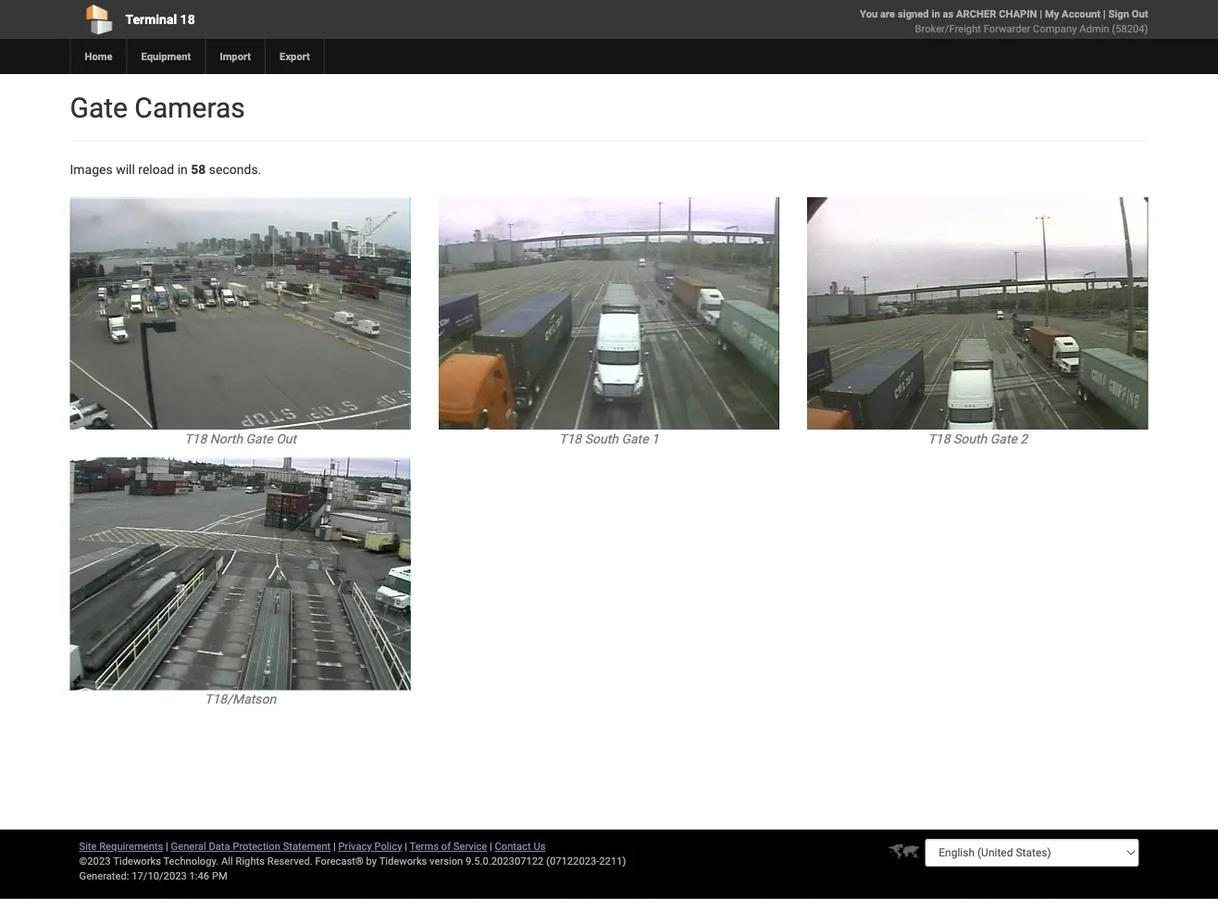 Task type: vqa. For each thing, say whether or not it's contained in the screenshot.
My Profile
no



Task type: locate. For each thing, give the bounding box(es) containing it.
south left 2
[[954, 431, 988, 447]]

0 vertical spatial out
[[1133, 8, 1149, 20]]

t18 left 'north'
[[185, 431, 207, 447]]

1 south from the left
[[585, 431, 619, 447]]

archer
[[957, 8, 997, 20]]

©2023 tideworks
[[79, 855, 161, 867]]

forecast®
[[315, 855, 364, 867]]

reload
[[138, 162, 174, 177]]

in for reload
[[178, 162, 188, 177]]

t18 south gate 1
[[560, 431, 659, 447]]

in left as
[[932, 8, 941, 20]]

service
[[454, 841, 487, 853]]

0 horizontal spatial t18
[[185, 431, 207, 447]]

t18 left 1
[[560, 431, 582, 447]]

| up tideworks
[[405, 841, 408, 853]]

import link
[[205, 39, 265, 74]]

requirements
[[99, 841, 163, 853]]

gate down the 'home'
[[70, 91, 128, 124]]

0 horizontal spatial in
[[178, 162, 188, 177]]

in inside you are signed in as archer chapin | my account | sign out broker/freight forwarder company admin (58204)
[[932, 8, 941, 20]]

images will reload in 58 seconds.
[[70, 162, 262, 177]]

t18
[[185, 431, 207, 447], [560, 431, 582, 447], [929, 431, 951, 447]]

forwarder
[[984, 23, 1031, 35]]

home
[[85, 50, 113, 63]]

in for signed
[[932, 8, 941, 20]]

images
[[70, 162, 113, 177]]

gate left 1
[[622, 431, 649, 447]]

as
[[943, 8, 954, 20]]

terminal 18 link
[[70, 0, 503, 39]]

generated:
[[79, 870, 129, 882]]

in left 58
[[178, 162, 188, 177]]

terms
[[410, 841, 439, 853]]

9.5.0.202307122
[[466, 855, 544, 867]]

1 horizontal spatial out
[[1133, 8, 1149, 20]]

admin
[[1080, 23, 1110, 35]]

south left 1
[[585, 431, 619, 447]]

in
[[932, 8, 941, 20], [178, 162, 188, 177]]

1 t18 from the left
[[185, 431, 207, 447]]

1 horizontal spatial south
[[954, 431, 988, 447]]

| left general
[[166, 841, 168, 853]]

sign out link
[[1109, 8, 1149, 20]]

you are signed in as archer chapin | my account | sign out broker/freight forwarder company admin (58204)
[[861, 8, 1149, 35]]

import
[[220, 50, 251, 63]]

| up 9.5.0.202307122
[[490, 841, 493, 853]]

t18 for t18 north gate out
[[185, 431, 207, 447]]

gate cameras
[[70, 91, 245, 124]]

t18 north gate out image
[[70, 197, 411, 430]]

(58204)
[[1113, 23, 1149, 35]]

reserved.
[[267, 855, 313, 867]]

out
[[1133, 8, 1149, 20], [276, 431, 296, 447]]

out up (58204)
[[1133, 8, 1149, 20]]

data
[[209, 841, 230, 853]]

18
[[180, 12, 195, 27]]

south
[[585, 431, 619, 447], [954, 431, 988, 447]]

all
[[221, 855, 233, 867]]

0 vertical spatial in
[[932, 8, 941, 20]]

company
[[1034, 23, 1078, 35]]

gate right 'north'
[[246, 431, 273, 447]]

1:46
[[189, 870, 209, 882]]

t18 for t18 south gate 2
[[929, 431, 951, 447]]

2 horizontal spatial t18
[[929, 431, 951, 447]]

out right 'north'
[[276, 431, 296, 447]]

privacy
[[339, 841, 372, 853]]

3 t18 from the left
[[929, 431, 951, 447]]

2211)
[[600, 855, 627, 867]]

(07122023-
[[547, 855, 600, 867]]

t18 left 2
[[929, 431, 951, 447]]

chapin
[[1000, 8, 1038, 20]]

seconds.
[[209, 162, 262, 177]]

1 horizontal spatial t18
[[560, 431, 582, 447]]

equipment
[[141, 50, 191, 63]]

protection
[[233, 841, 281, 853]]

| up forecast®
[[333, 841, 336, 853]]

by
[[366, 855, 377, 867]]

gate
[[70, 91, 128, 124], [246, 431, 273, 447], [622, 431, 649, 447], [991, 431, 1018, 447]]

2 t18 from the left
[[560, 431, 582, 447]]

my
[[1046, 8, 1060, 20]]

1 horizontal spatial in
[[932, 8, 941, 20]]

t18/matson
[[205, 692, 276, 707]]

|
[[1040, 8, 1043, 20], [1104, 8, 1107, 20], [166, 841, 168, 853], [333, 841, 336, 853], [405, 841, 408, 853], [490, 841, 493, 853]]

1 vertical spatial out
[[276, 431, 296, 447]]

export link
[[265, 39, 324, 74]]

terminal 18
[[126, 12, 195, 27]]

0 horizontal spatial out
[[276, 431, 296, 447]]

2
[[1021, 431, 1028, 447]]

2 south from the left
[[954, 431, 988, 447]]

1 vertical spatial in
[[178, 162, 188, 177]]

gate left 2
[[991, 431, 1018, 447]]

1
[[652, 431, 659, 447]]

version
[[430, 855, 463, 867]]

0 horizontal spatial south
[[585, 431, 619, 447]]



Task type: describe. For each thing, give the bounding box(es) containing it.
north
[[210, 431, 243, 447]]

gate for t18 north gate out
[[246, 431, 273, 447]]

contact us link
[[495, 841, 546, 853]]

site requirements link
[[79, 841, 163, 853]]

| left sign
[[1104, 8, 1107, 20]]

terminal
[[126, 12, 177, 27]]

site
[[79, 841, 97, 853]]

gate for t18 south gate 2
[[991, 431, 1018, 447]]

| left my in the top right of the page
[[1040, 8, 1043, 20]]

site requirements | general data protection statement | privacy policy | terms of service | contact us ©2023 tideworks technology. all rights reserved. forecast® by tideworks version 9.5.0.202307122 (07122023-2211) generated: 17/10/2023 1:46 pm
[[79, 841, 627, 882]]

technology.
[[163, 855, 219, 867]]

of
[[442, 841, 451, 853]]

policy
[[375, 841, 402, 853]]

privacy policy link
[[339, 841, 402, 853]]

south for t18 south gate 1
[[585, 431, 619, 447]]

us
[[534, 841, 546, 853]]

rights
[[236, 855, 265, 867]]

export
[[280, 50, 310, 63]]

signed
[[898, 8, 930, 20]]

statement
[[283, 841, 331, 853]]

t18 south gate 2 image
[[808, 197, 1149, 430]]

home link
[[70, 39, 126, 74]]

t18/matson image
[[70, 458, 411, 690]]

are
[[881, 8, 896, 20]]

terms of service link
[[410, 841, 487, 853]]

my account link
[[1046, 8, 1101, 20]]

will
[[116, 162, 135, 177]]

17/10/2023
[[132, 870, 187, 882]]

tideworks
[[379, 855, 427, 867]]

south for t18 south gate 2
[[954, 431, 988, 447]]

general data protection statement link
[[171, 841, 331, 853]]

t18 north gate out
[[185, 431, 296, 447]]

account
[[1063, 8, 1101, 20]]

broker/freight
[[916, 23, 982, 35]]

out inside you are signed in as archer chapin | my account | sign out broker/freight forwarder company admin (58204)
[[1133, 8, 1149, 20]]

pm
[[212, 870, 228, 882]]

cameras
[[135, 91, 245, 124]]

58
[[191, 162, 206, 177]]

t18 south gate 2
[[929, 431, 1028, 447]]

general
[[171, 841, 206, 853]]

gate for t18 south gate 1
[[622, 431, 649, 447]]

t18 south gate 1 image
[[439, 197, 780, 430]]

t18 for t18 south gate 1
[[560, 431, 582, 447]]

equipment link
[[126, 39, 205, 74]]

you
[[861, 8, 878, 20]]

sign
[[1109, 8, 1130, 20]]

contact
[[495, 841, 531, 853]]



